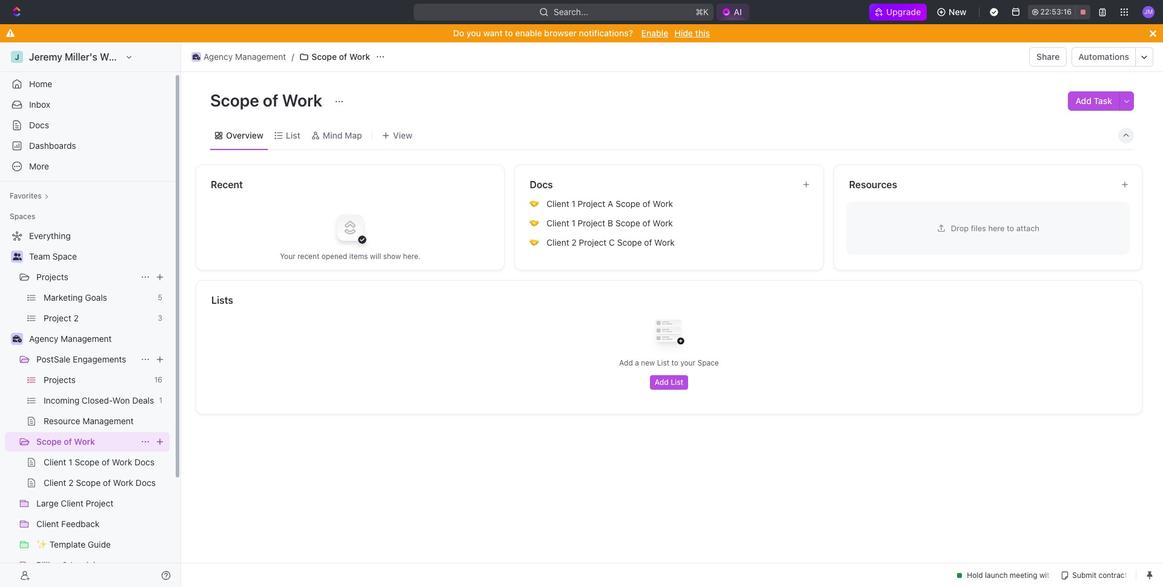 Task type: vqa. For each thing, say whether or not it's contained in the screenshot.
Calendar link
no



Task type: describe. For each thing, give the bounding box(es) containing it.
client feedback
[[36, 519, 100, 530]]

client for client 2 scope of work docs
[[44, 478, 66, 488]]

ai
[[734, 7, 742, 17]]

scope up client 2 scope of work docs
[[75, 457, 99, 468]]

marketing
[[44, 293, 83, 303]]

automations
[[1079, 52, 1129, 62]]

favorites
[[10, 191, 42, 201]]

client feedback link
[[36, 515, 167, 534]]

1 vertical spatial agency management link
[[29, 330, 167, 349]]

this
[[695, 28, 710, 38]]

add list
[[655, 378, 684, 387]]

here.
[[403, 252, 421, 261]]

miller's
[[65, 52, 97, 62]]

show
[[383, 252, 401, 261]]

0 vertical spatial scope of work
[[312, 52, 370, 62]]

client 2 scope of work docs
[[44, 478, 156, 488]]

scope down 'resource'
[[36, 437, 62, 447]]

inbox link
[[5, 95, 170, 115]]

scope right a
[[616, 199, 640, 209]]

incoming closed-won deals 1
[[44, 396, 162, 406]]

will
[[370, 252, 381, 261]]

a
[[635, 359, 639, 368]]

view button
[[377, 127, 417, 144]]

1 horizontal spatial space
[[698, 359, 719, 368]]

project down marketing
[[44, 313, 71, 324]]

🤝 for client 1 project a scope of work
[[530, 199, 539, 208]]

client for client 1 project b scope of work
[[547, 218, 569, 228]]

notifications?
[[579, 28, 633, 38]]

task
[[1094, 96, 1112, 106]]

a
[[608, 199, 613, 209]]

resources button
[[849, 178, 1111, 192]]

jeremy miller's workspace
[[29, 52, 150, 62]]

drop files here to attach
[[951, 223, 1040, 233]]

enable
[[515, 28, 542, 38]]

team space link
[[29, 247, 167, 267]]

✨ template guide
[[36, 540, 111, 550]]

0 vertical spatial agency management link
[[188, 50, 289, 64]]

3
[[158, 314, 162, 323]]

large
[[36, 499, 59, 509]]

🤝 for client 1 project b scope of work
[[530, 219, 539, 228]]

of right 'c'
[[644, 238, 652, 248]]

your
[[280, 252, 296, 261]]

0 vertical spatial projects link
[[36, 268, 136, 287]]

space inside tree
[[52, 251, 77, 262]]

business time image
[[193, 54, 200, 60]]

to for here
[[1007, 223, 1014, 233]]

everything link
[[5, 227, 167, 246]]

mind
[[323, 130, 343, 140]]

goals
[[85, 293, 107, 303]]

dashboards link
[[5, 136, 170, 156]]

sidebar navigation
[[0, 42, 184, 588]]

home link
[[5, 75, 170, 94]]

list link
[[283, 127, 300, 144]]

✨ template guide link
[[36, 536, 167, 555]]

client 2 project c scope of work
[[547, 238, 675, 248]]

recent
[[211, 179, 243, 190]]

🤝 for client 2 project c scope of work
[[530, 238, 539, 247]]

jeremy miller's workspace, , element
[[11, 51, 23, 63]]

to for want
[[505, 28, 513, 38]]

0 vertical spatial projects
[[36, 272, 68, 282]]

j
[[15, 52, 19, 61]]

everything
[[29, 231, 71, 241]]

⌘k
[[696, 7, 709, 17]]

of up overview
[[263, 90, 279, 110]]

dashboards
[[29, 141, 76, 151]]

1 for client 1 project b scope of work
[[572, 218, 576, 228]]

scope down client 1 scope of work docs
[[76, 478, 101, 488]]

want
[[483, 28, 503, 38]]

c
[[609, 238, 615, 248]]

add list button
[[650, 376, 688, 390]]

you
[[467, 28, 481, 38]]

more button
[[5, 157, 170, 176]]

project for b
[[578, 218, 606, 228]]

feedback
[[61, 519, 100, 530]]

1 vertical spatial management
[[61, 334, 112, 344]]

2 for client 2 scope of work docs
[[69, 478, 74, 488]]

inbox
[[29, 99, 50, 110]]

agency management inside tree
[[29, 334, 112, 344]]

view button
[[377, 121, 417, 150]]

files
[[971, 223, 986, 233]]

new
[[949, 7, 967, 17]]

home
[[29, 79, 52, 89]]

postsale
[[36, 354, 70, 365]]

add task
[[1076, 96, 1112, 106]]

22:53:16 button
[[1028, 5, 1091, 19]]

jeremy
[[29, 52, 62, 62]]

upgrade
[[886, 7, 921, 17]]

no recent items image
[[326, 203, 375, 252]]

closed-
[[82, 396, 112, 406]]

team
[[29, 251, 50, 262]]

engagements
[[73, 354, 126, 365]]

scope right 'c'
[[617, 238, 642, 248]]

client for client 2 project c scope of work
[[547, 238, 569, 248]]

overview link
[[224, 127, 263, 144]]

project for a
[[578, 199, 606, 209]]

5
[[158, 293, 162, 302]]

billing
[[36, 560, 60, 571]]

lists button
[[211, 293, 1128, 308]]

resources
[[849, 179, 897, 190]]

mind map link
[[320, 127, 362, 144]]

large client project
[[36, 499, 113, 509]]

0 vertical spatial management
[[235, 52, 286, 62]]

client for client feedback
[[36, 519, 59, 530]]

marketing goals
[[44, 293, 107, 303]]

✨
[[36, 540, 47, 550]]

1 horizontal spatial to
[[672, 359, 679, 368]]

1 horizontal spatial agency management
[[204, 52, 286, 62]]

marketing goals link
[[44, 288, 153, 308]]



Task type: locate. For each thing, give the bounding box(es) containing it.
list left mind
[[286, 130, 300, 140]]

client 2 scope of work docs link
[[44, 474, 167, 493]]

1 vertical spatial 🤝
[[530, 219, 539, 228]]

client up large
[[44, 478, 66, 488]]

agency management link left /
[[188, 50, 289, 64]]

agency management down project 2
[[29, 334, 112, 344]]

0 vertical spatial to
[[505, 28, 513, 38]]

1 horizontal spatial agency management link
[[188, 50, 289, 64]]

2 horizontal spatial add
[[1076, 96, 1092, 106]]

1 right 'deals'
[[159, 396, 162, 405]]

1 vertical spatial projects link
[[44, 371, 150, 390]]

1 left b
[[572, 218, 576, 228]]

postsale engagements
[[36, 354, 126, 365]]

1 up client 2 scope of work docs
[[69, 457, 72, 468]]

0 horizontal spatial scope of work link
[[36, 433, 136, 452]]

2 vertical spatial 🤝
[[530, 238, 539, 247]]

your
[[681, 359, 696, 368]]

1 vertical spatial space
[[698, 359, 719, 368]]

recent
[[298, 252, 320, 261]]

2 🤝 from the top
[[530, 219, 539, 228]]

jm button
[[1139, 2, 1159, 22]]

1
[[572, 199, 576, 209], [572, 218, 576, 228], [159, 396, 162, 405], [69, 457, 72, 468]]

project 2 link
[[44, 309, 153, 328]]

1 vertical spatial scope of work link
[[36, 433, 136, 452]]

share button
[[1030, 47, 1067, 67]]

add for add list
[[655, 378, 669, 387]]

0 horizontal spatial to
[[505, 28, 513, 38]]

tree inside sidebar navigation
[[5, 227, 170, 588]]

do you want to enable browser notifications? enable hide this
[[453, 28, 710, 38]]

/
[[292, 52, 294, 62]]

no lists icon. image
[[645, 310, 693, 359]]

items
[[349, 252, 368, 261]]

client for client 1 project a scope of work
[[547, 199, 569, 209]]

incoming closed-won deals link
[[44, 391, 154, 411]]

16
[[154, 376, 162, 385]]

0 vertical spatial scope of work link
[[297, 50, 373, 64]]

scope of work inside sidebar navigation
[[36, 437, 95, 447]]

mind map
[[323, 130, 362, 140]]

project left 'c'
[[579, 238, 607, 248]]

to right want
[[505, 28, 513, 38]]

scope of work link down resource management
[[36, 433, 136, 452]]

list
[[286, 130, 300, 140], [657, 359, 670, 368], [671, 378, 684, 387]]

2 horizontal spatial list
[[671, 378, 684, 387]]

client 1 scope of work docs link
[[44, 453, 167, 473]]

0 vertical spatial space
[[52, 251, 77, 262]]

3 🤝 from the top
[[530, 238, 539, 247]]

team space
[[29, 251, 77, 262]]

resource management
[[44, 416, 134, 427]]

scope of work
[[312, 52, 370, 62], [210, 90, 326, 110], [36, 437, 95, 447]]

scope of work up overview
[[210, 90, 326, 110]]

0 horizontal spatial list
[[286, 130, 300, 140]]

1 🤝 from the top
[[530, 199, 539, 208]]

1 vertical spatial agency
[[29, 334, 58, 344]]

add for add a new list to your space
[[619, 359, 633, 368]]

2 vertical spatial scope of work
[[36, 437, 95, 447]]

2 vertical spatial list
[[671, 378, 684, 387]]

2 down marketing goals
[[74, 313, 79, 324]]

of right a
[[643, 199, 651, 209]]

0 horizontal spatial agency management link
[[29, 330, 167, 349]]

of right b
[[643, 218, 651, 228]]

projects
[[36, 272, 68, 282], [44, 375, 76, 385]]

do
[[453, 28, 464, 38]]

2 for project 2
[[74, 313, 79, 324]]

of right /
[[339, 52, 347, 62]]

0 vertical spatial add
[[1076, 96, 1092, 106]]

business time image
[[12, 336, 22, 343]]

management down incoming closed-won deals 1
[[83, 416, 134, 427]]

tree containing everything
[[5, 227, 170, 588]]

0 horizontal spatial agency
[[29, 334, 58, 344]]

your recent opened items will show here.
[[280, 252, 421, 261]]

hide
[[675, 28, 693, 38]]

management up postsale engagements link
[[61, 334, 112, 344]]

won
[[112, 396, 130, 406]]

of up 'client 2 scope of work docs' link
[[102, 457, 110, 468]]

new
[[641, 359, 655, 368]]

billing & invoicing
[[36, 560, 105, 571]]

add down 'add a new list to your space'
[[655, 378, 669, 387]]

resource
[[44, 416, 80, 427]]

lists
[[211, 295, 233, 306]]

scope up overview link on the left top of page
[[210, 90, 259, 110]]

0 vertical spatial 🤝
[[530, 199, 539, 208]]

guide
[[88, 540, 111, 550]]

2 horizontal spatial to
[[1007, 223, 1014, 233]]

projects link up closed-
[[44, 371, 150, 390]]

work
[[349, 52, 370, 62], [282, 90, 322, 110], [653, 199, 673, 209], [653, 218, 673, 228], [654, 238, 675, 248], [74, 437, 95, 447], [112, 457, 132, 468], [113, 478, 133, 488]]

1 vertical spatial to
[[1007, 223, 1014, 233]]

overview
[[226, 130, 263, 140]]

client 1 project a scope of work
[[547, 199, 673, 209]]

2 left 'c'
[[572, 238, 577, 248]]

1 vertical spatial add
[[619, 359, 633, 368]]

list right the new at bottom
[[657, 359, 670, 368]]

resource management link
[[44, 412, 167, 431]]

0 horizontal spatial space
[[52, 251, 77, 262]]

client left b
[[547, 218, 569, 228]]

1 inside incoming closed-won deals 1
[[159, 396, 162, 405]]

management left /
[[235, 52, 286, 62]]

workspace
[[100, 52, 150, 62]]

agency up postsale on the bottom of the page
[[29, 334, 58, 344]]

project for c
[[579, 238, 607, 248]]

favorites button
[[5, 189, 54, 204]]

here
[[988, 223, 1005, 233]]

client 1 project b scope of work
[[547, 218, 673, 228]]

client up client feedback
[[61, 499, 83, 509]]

2 vertical spatial add
[[655, 378, 669, 387]]

client down 'resource'
[[44, 457, 66, 468]]

projects up incoming
[[44, 375, 76, 385]]

projects link up goals
[[36, 268, 136, 287]]

add for add task
[[1076, 96, 1092, 106]]

1 horizontal spatial scope of work link
[[297, 50, 373, 64]]

search...
[[554, 7, 589, 17]]

2 for client 2 project c scope of work
[[572, 238, 577, 248]]

deals
[[132, 396, 154, 406]]

automations button
[[1073, 48, 1135, 66]]

2 up large client project
[[69, 478, 74, 488]]

tree
[[5, 227, 170, 588]]

1 vertical spatial 2
[[74, 313, 79, 324]]

list inside button
[[671, 378, 684, 387]]

to left your
[[672, 359, 679, 368]]

project left a
[[578, 199, 606, 209]]

project left b
[[578, 218, 606, 228]]

0 vertical spatial agency
[[204, 52, 233, 62]]

scope right /
[[312, 52, 337, 62]]

agency management left /
[[204, 52, 286, 62]]

map
[[345, 130, 362, 140]]

add
[[1076, 96, 1092, 106], [619, 359, 633, 368], [655, 378, 669, 387]]

more
[[29, 161, 49, 171]]

0 vertical spatial agency management
[[204, 52, 286, 62]]

agency inside tree
[[29, 334, 58, 344]]

docs
[[29, 120, 49, 130], [530, 179, 553, 190], [134, 457, 154, 468], [136, 478, 156, 488]]

incoming
[[44, 396, 79, 406]]

agency right business time image
[[204, 52, 233, 62]]

space right your
[[698, 359, 719, 368]]

1 horizontal spatial add
[[655, 378, 669, 387]]

view
[[393, 130, 413, 140]]

2 vertical spatial management
[[83, 416, 134, 427]]

0 horizontal spatial add
[[619, 359, 633, 368]]

template
[[50, 540, 85, 550]]

invoicing
[[70, 560, 105, 571]]

scope of work right /
[[312, 52, 370, 62]]

scope of work link right /
[[297, 50, 373, 64]]

1 for client 1 scope of work docs
[[69, 457, 72, 468]]

1 horizontal spatial list
[[657, 359, 670, 368]]

client left a
[[547, 199, 569, 209]]

client left 'c'
[[547, 238, 569, 248]]

enable
[[641, 28, 668, 38]]

1 vertical spatial projects
[[44, 375, 76, 385]]

management
[[235, 52, 286, 62], [61, 334, 112, 344], [83, 416, 134, 427]]

1 vertical spatial agency management
[[29, 334, 112, 344]]

upgrade link
[[869, 4, 927, 21]]

1 vertical spatial scope of work
[[210, 90, 326, 110]]

1 left a
[[572, 199, 576, 209]]

list down 'add a new list to your space'
[[671, 378, 684, 387]]

to
[[505, 28, 513, 38], [1007, 223, 1014, 233], [672, 359, 679, 368]]

🤝
[[530, 199, 539, 208], [530, 219, 539, 228], [530, 238, 539, 247]]

client for client 1 scope of work docs
[[44, 457, 66, 468]]

client down large
[[36, 519, 59, 530]]

scope right b
[[616, 218, 640, 228]]

browser
[[544, 28, 577, 38]]

add left task
[[1076, 96, 1092, 106]]

large client project link
[[36, 494, 167, 514]]

2 vertical spatial to
[[672, 359, 679, 368]]

user group image
[[12, 253, 22, 261]]

attach
[[1017, 223, 1040, 233]]

of down 'resource'
[[64, 437, 72, 447]]

of down "client 1 scope of work docs" link
[[103, 478, 111, 488]]

postsale engagements link
[[36, 350, 136, 370]]

0 vertical spatial list
[[286, 130, 300, 140]]

1 vertical spatial list
[[657, 359, 670, 368]]

add a new list to your space
[[619, 359, 719, 368]]

project
[[578, 199, 606, 209], [578, 218, 606, 228], [579, 238, 607, 248], [44, 313, 71, 324], [86, 499, 113, 509]]

project down client 2 scope of work docs
[[86, 499, 113, 509]]

to right here
[[1007, 223, 1014, 233]]

1 for client 1 project a scope of work
[[572, 199, 576, 209]]

agency management link up engagements
[[29, 330, 167, 349]]

drop
[[951, 223, 969, 233]]

space right team
[[52, 251, 77, 262]]

opened
[[322, 252, 347, 261]]

b
[[608, 218, 613, 228]]

of
[[339, 52, 347, 62], [263, 90, 279, 110], [643, 199, 651, 209], [643, 218, 651, 228], [644, 238, 652, 248], [64, 437, 72, 447], [102, 457, 110, 468], [103, 478, 111, 488]]

2 vertical spatial 2
[[69, 478, 74, 488]]

project 2
[[44, 313, 79, 324]]

0 horizontal spatial agency management
[[29, 334, 112, 344]]

space
[[52, 251, 77, 262], [698, 359, 719, 368]]

add left a
[[619, 359, 633, 368]]

projects down team space
[[36, 272, 68, 282]]

scope of work down 'resource'
[[36, 437, 95, 447]]

client 1 scope of work docs
[[44, 457, 154, 468]]

docs link
[[5, 116, 170, 135]]

0 vertical spatial 2
[[572, 238, 577, 248]]

22:53:16
[[1041, 7, 1072, 16]]

1 horizontal spatial agency
[[204, 52, 233, 62]]



